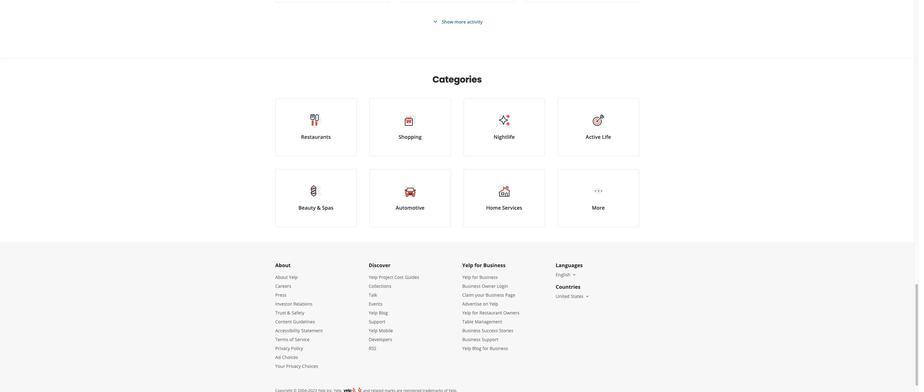 Task type: locate. For each thing, give the bounding box(es) containing it.
developers link
[[369, 337, 392, 343]]

of
[[289, 337, 294, 343]]

yelp blog for business link
[[462, 346, 508, 352]]

yelp inside the about yelp careers press investor relations trust & safety content guidelines accessibility statement terms of service privacy policy ad choices your privacy choices
[[289, 274, 298, 281]]

1 vertical spatial choices
[[302, 364, 318, 370]]

yelp right on
[[489, 301, 498, 307]]

privacy down terms
[[275, 346, 290, 352]]

cost
[[394, 274, 404, 281]]

2 about from the top
[[275, 274, 288, 281]]

0 vertical spatial support
[[369, 319, 386, 325]]

countries
[[556, 284, 580, 291]]

0 vertical spatial about
[[275, 262, 291, 269]]

united states button
[[556, 294, 590, 300]]

about inside the about yelp careers press investor relations trust & safety content guidelines accessibility statement terms of service privacy policy ad choices your privacy choices
[[275, 274, 288, 281]]

investor relations link
[[275, 301, 312, 307]]

business support link
[[462, 337, 499, 343]]

1 horizontal spatial &
[[317, 205, 321, 212]]

yelp project cost guides link
[[369, 274, 419, 281]]

& right trust
[[287, 310, 290, 316]]

0 vertical spatial blog
[[379, 310, 388, 316]]

business success stories link
[[462, 328, 513, 334]]

16 chevron down v2 image
[[585, 294, 590, 299]]

yelp mobile link
[[369, 328, 393, 334]]

business down stories
[[490, 346, 508, 352]]

advertise on yelp link
[[462, 301, 498, 307]]

press
[[275, 292, 287, 298]]

management
[[475, 319, 502, 325]]

relations
[[293, 301, 312, 307]]

business down owner
[[486, 292, 504, 298]]

page
[[505, 292, 515, 298]]

yelp up careers link
[[289, 274, 298, 281]]

yelp up claim
[[462, 274, 471, 281]]

support down yelp blog link
[[369, 319, 386, 325]]

blog
[[379, 310, 388, 316], [472, 346, 481, 352]]

restaurant
[[479, 310, 502, 316]]

business owner login link
[[462, 283, 508, 289]]

support down success
[[482, 337, 499, 343]]

& left spas at the left bottom
[[317, 205, 321, 212]]

1 vertical spatial support
[[482, 337, 499, 343]]

life
[[602, 134, 611, 141]]

24 chevron down v2 image
[[432, 18, 439, 25]]

yelp burst image
[[357, 388, 362, 392]]

about up the about yelp link
[[275, 262, 291, 269]]

blog inside yelp for business business owner login claim your business page advertise on yelp yelp for restaurant owners table management business success stories business support yelp blog for business
[[472, 346, 481, 352]]

for up yelp for business link
[[475, 262, 482, 269]]

show more activity button
[[432, 18, 483, 25]]

0 horizontal spatial &
[[287, 310, 290, 316]]

press link
[[275, 292, 287, 298]]

1 about from the top
[[275, 262, 291, 269]]

1 vertical spatial about
[[275, 274, 288, 281]]

1 horizontal spatial support
[[482, 337, 499, 343]]

choices down policy
[[302, 364, 318, 370]]

choices
[[282, 355, 298, 361], [302, 364, 318, 370]]

about up careers link
[[275, 274, 288, 281]]

1 vertical spatial blog
[[472, 346, 481, 352]]

states
[[571, 294, 584, 300]]

content guidelines link
[[275, 319, 315, 325]]

talk
[[369, 292, 377, 298]]

terms
[[275, 337, 288, 343]]

yelp
[[462, 262, 473, 269], [289, 274, 298, 281], [369, 274, 378, 281], [462, 274, 471, 281], [489, 301, 498, 307], [369, 310, 378, 316], [462, 310, 471, 316], [369, 328, 378, 334], [462, 346, 471, 352]]

developers
[[369, 337, 392, 343]]

privacy down "ad choices" link
[[286, 364, 301, 370]]

guides
[[405, 274, 419, 281]]

blog inside yelp project cost guides collections talk events yelp blog support yelp mobile developers rss
[[379, 310, 388, 316]]

blog up support link
[[379, 310, 388, 316]]

yelp logo image
[[343, 388, 355, 392]]

1 horizontal spatial blog
[[472, 346, 481, 352]]

about
[[275, 262, 291, 269], [275, 274, 288, 281]]

your
[[475, 292, 485, 298]]

&
[[317, 205, 321, 212], [287, 310, 290, 316]]

services
[[502, 205, 522, 212]]

yelp down events
[[369, 310, 378, 316]]

choices down privacy policy link
[[282, 355, 298, 361]]

business down table at the right of the page
[[462, 328, 481, 334]]

owners
[[503, 310, 519, 316]]

united
[[556, 294, 570, 300]]

your
[[275, 364, 285, 370]]

owner
[[482, 283, 496, 289]]

collections
[[369, 283, 391, 289]]

languages
[[556, 262, 583, 269]]

about yelp careers press investor relations trust & safety content guidelines accessibility statement terms of service privacy policy ad choices your privacy choices
[[275, 274, 323, 370]]

for
[[475, 262, 482, 269], [472, 274, 478, 281], [472, 310, 478, 316], [483, 346, 489, 352]]

events link
[[369, 301, 382, 307]]

home services link
[[464, 169, 545, 227]]

yelp for business link
[[462, 274, 498, 281]]

claim your business page link
[[462, 292, 515, 298]]

about for about
[[275, 262, 291, 269]]

events
[[369, 301, 382, 307]]

0 horizontal spatial support
[[369, 319, 386, 325]]

yelp blog link
[[369, 310, 388, 316]]

0 vertical spatial &
[[317, 205, 321, 212]]

rss link
[[369, 346, 376, 352]]

collections link
[[369, 283, 391, 289]]

0 horizontal spatial blog
[[379, 310, 388, 316]]

guidelines
[[293, 319, 315, 325]]

0 horizontal spatial choices
[[282, 355, 298, 361]]

your privacy choices link
[[275, 364, 318, 370]]

1 horizontal spatial choices
[[302, 364, 318, 370]]

project
[[379, 274, 393, 281]]

yelp for restaurant owners link
[[462, 310, 519, 316]]

business
[[483, 262, 506, 269], [479, 274, 498, 281], [462, 283, 481, 289], [486, 292, 504, 298], [462, 328, 481, 334], [462, 337, 481, 343], [490, 346, 508, 352]]

categories
[[433, 73, 482, 86]]

business up yelp blog for business link
[[462, 337, 481, 343]]

blog down business support link
[[472, 346, 481, 352]]

privacy
[[275, 346, 290, 352], [286, 364, 301, 370]]

1 vertical spatial &
[[287, 310, 290, 316]]

show more activity
[[442, 19, 483, 25]]

category navigation section navigation
[[269, 59, 645, 243]]



Task type: vqa. For each thing, say whether or not it's contained in the screenshot.
'Table Management' link at right bottom
yes



Task type: describe. For each thing, give the bounding box(es) containing it.
about for about yelp careers press investor relations trust & safety content guidelines accessibility statement terms of service privacy policy ad choices your privacy choices
[[275, 274, 288, 281]]

home services
[[486, 205, 522, 212]]

yelp project cost guides collections talk events yelp blog support yelp mobile developers rss
[[369, 274, 419, 352]]

restaurants
[[301, 134, 331, 141]]

yelp for business
[[462, 262, 506, 269]]

discover
[[369, 262, 391, 269]]

stories
[[499, 328, 513, 334]]

restaurants link
[[275, 98, 357, 156]]

yelp down support link
[[369, 328, 378, 334]]

rss
[[369, 346, 376, 352]]

accessibility
[[275, 328, 300, 334]]

active
[[586, 134, 601, 141]]

explore recent activity section section
[[270, 0, 644, 59]]

business up yelp for business link
[[483, 262, 506, 269]]

content
[[275, 319, 292, 325]]

trust & safety link
[[275, 310, 304, 316]]

for down business support link
[[483, 346, 489, 352]]

active life
[[586, 134, 611, 141]]

for down advertise
[[472, 310, 478, 316]]

advertise
[[462, 301, 482, 307]]

beauty & spas
[[298, 205, 333, 212]]

login
[[497, 283, 508, 289]]

support inside yelp project cost guides collections talk events yelp blog support yelp mobile developers rss
[[369, 319, 386, 325]]

spas
[[322, 205, 333, 212]]

0 vertical spatial choices
[[282, 355, 298, 361]]

english button
[[556, 272, 577, 278]]

activity
[[467, 19, 483, 25]]

more
[[592, 205, 605, 212]]

united states
[[556, 294, 584, 300]]

terms of service link
[[275, 337, 310, 343]]

service
[[295, 337, 310, 343]]

about yelp link
[[275, 274, 298, 281]]

mobile
[[379, 328, 393, 334]]

for up business owner login link
[[472, 274, 478, 281]]

shopping
[[399, 134, 422, 141]]

beauty & spas link
[[275, 169, 357, 227]]

business up owner
[[479, 274, 498, 281]]

table
[[462, 319, 474, 325]]

careers link
[[275, 283, 291, 289]]

more
[[455, 19, 466, 25]]

ad
[[275, 355, 281, 361]]

policy
[[291, 346, 303, 352]]

& inside the about yelp careers press investor relations trust & safety content guidelines accessibility statement terms of service privacy policy ad choices your privacy choices
[[287, 310, 290, 316]]

0 vertical spatial privacy
[[275, 346, 290, 352]]

nightlife link
[[464, 98, 545, 156]]

claim
[[462, 292, 474, 298]]

automotive
[[396, 205, 425, 212]]

1 vertical spatial privacy
[[286, 364, 301, 370]]

& inside "link"
[[317, 205, 321, 212]]

accessibility statement link
[[275, 328, 323, 334]]

more link
[[558, 169, 639, 227]]

support link
[[369, 319, 386, 325]]

yelp up yelp for business link
[[462, 262, 473, 269]]

on
[[483, 301, 488, 307]]

investor
[[275, 301, 292, 307]]

trust
[[275, 310, 286, 316]]

privacy policy link
[[275, 346, 303, 352]]

careers
[[275, 283, 291, 289]]

statement
[[301, 328, 323, 334]]

automotive link
[[369, 169, 451, 227]]

active life link
[[558, 98, 639, 156]]

yelp up collections
[[369, 274, 378, 281]]

yelp for business business owner login claim your business page advertise on yelp yelp for restaurant owners table management business success stories business support yelp blog for business
[[462, 274, 519, 352]]

yelp down business support link
[[462, 346, 471, 352]]

home
[[486, 205, 501, 212]]

table management link
[[462, 319, 502, 325]]

ad choices link
[[275, 355, 298, 361]]

show
[[442, 19, 453, 25]]

english
[[556, 272, 571, 278]]

16 chevron down v2 image
[[572, 273, 577, 278]]

support inside yelp for business business owner login claim your business page advertise on yelp yelp for restaurant owners table management business success stories business support yelp blog for business
[[482, 337, 499, 343]]

success
[[482, 328, 498, 334]]

shopping link
[[369, 98, 451, 156]]

talk link
[[369, 292, 377, 298]]

yelp up table at the right of the page
[[462, 310, 471, 316]]

business up claim
[[462, 283, 481, 289]]

safety
[[292, 310, 304, 316]]

nightlife
[[494, 134, 515, 141]]



